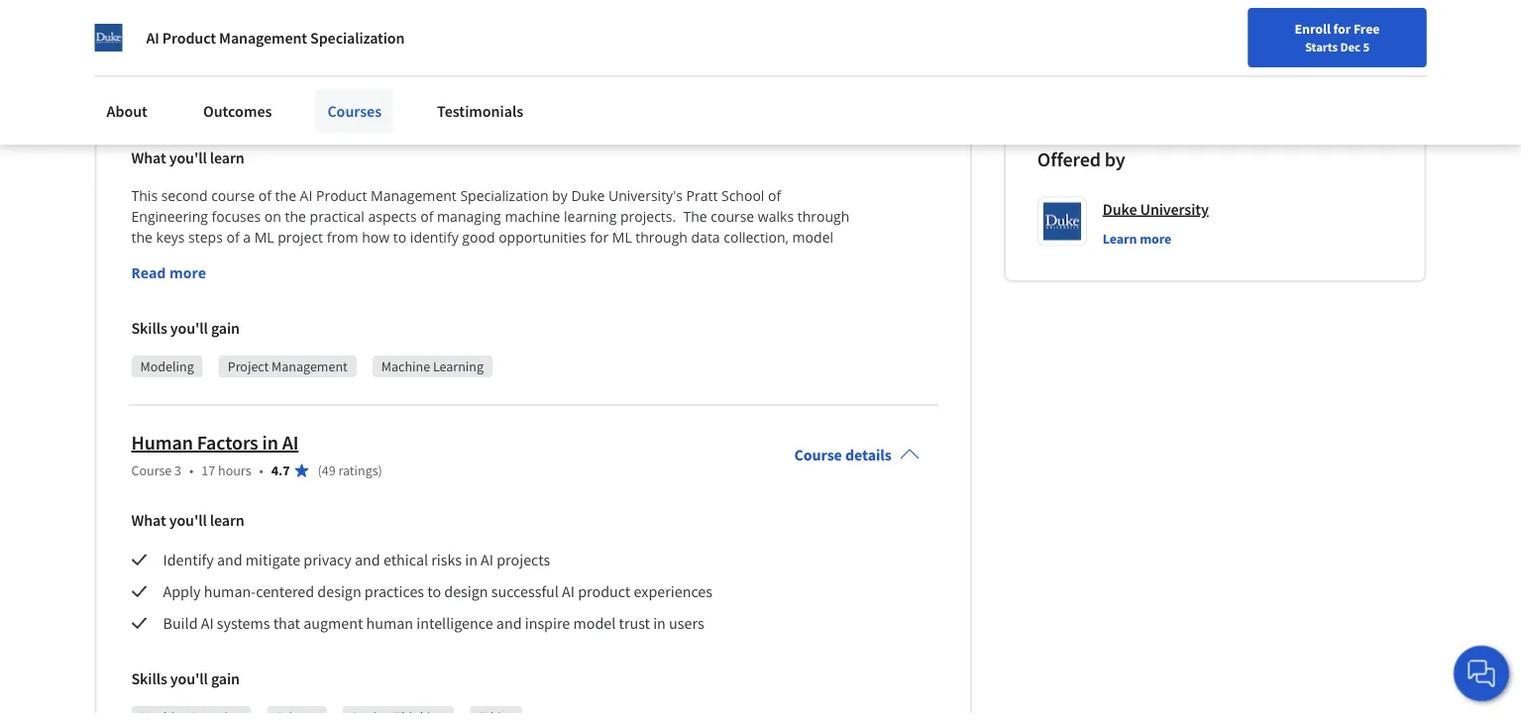 Task type: vqa. For each thing, say whether or not it's contained in the screenshot.
2nd Skills you'll gain from the bottom of the page
yes



Task type: describe. For each thing, give the bounding box(es) containing it.
to down "aspects"
[[393, 228, 407, 247]]

you'll up second
[[169, 148, 207, 168]]

science
[[189, 270, 236, 289]]

course details button
[[779, 418, 936, 493]]

0 vertical spatial data
[[691, 228, 720, 247]]

and down successful at the bottom left of the page
[[496, 614, 522, 634]]

100
[[322, 100, 343, 117]]

focuses
[[212, 208, 261, 226]]

1 as from the left
[[637, 270, 651, 289]]

managing
[[131, 68, 214, 93]]

about
[[793, 249, 831, 268]]

17
[[202, 462, 215, 480]]

project
[[228, 358, 269, 376]]

production
[[512, 249, 584, 268]]

apply human-centered design practices to design successful ai product experiences
[[163, 582, 713, 602]]

identify and mitigate privacy and ethical risks in ai projects
[[163, 551, 550, 570]]

what you'll learn for managing
[[131, 148, 245, 168]]

ml down production
[[564, 270, 583, 289]]

coursera image
[[24, 16, 150, 48]]

5
[[1363, 39, 1370, 55]]

and down monitoring
[[293, 270, 318, 289]]

outcomes
[[203, 101, 272, 121]]

deployment,
[[191, 249, 272, 268]]

from
[[327, 228, 358, 247]]

for inside enroll for free starts dec 5
[[1334, 20, 1351, 38]]

course down the human in the bottom left of the page
[[131, 462, 172, 480]]

1 vertical spatial data
[[156, 270, 185, 289]]

this second course of the ai product management specialization by duke university's pratt school of engineering focuses on the practical aspects of managing machine learning projects.  the course walks through the keys steps of a ml project from how to identify good opportunities for ml through data collection, model building, deployment, and monitoring and maintenance of production systems.  participants will learn about the data science process and how to apply the process to organize ml efforts, as well as the key considerations and decisions in designing ml systems.
[[131, 187, 853, 310]]

project
[[278, 228, 323, 247]]

product
[[578, 582, 631, 602]]

3 courses • 31,922 learners
[[1099, 73, 1265, 95]]

in inside this second course of the ai product management specialization by duke university's pratt school of engineering focuses on the practical aspects of managing machine learning projects.  the course walks through the keys steps of a ml project from how to identify good opportunities for ml through data collection, model building, deployment, and monitoring and maintenance of production systems.  participants will learn about the data science process and how to apply the process to organize ml efforts, as well as the key considerations and decisions in designing ml systems.
[[223, 291, 235, 310]]

) for 100 ratings
[[385, 100, 389, 117]]

1 horizontal spatial learning
[[433, 358, 484, 376]]

what you'll learn for human
[[131, 511, 245, 531]]

more for read more
[[169, 264, 206, 283]]

designing
[[239, 291, 301, 310]]

of up on
[[258, 187, 272, 206]]

learn inside this second course of the ai product management specialization by duke university's pratt school of engineering focuses on the practical aspects of managing machine learning projects.  the course walks through the keys steps of a ml project from how to identify good opportunities for ml through data collection, model building, deployment, and monitoring and maintenance of production systems.  participants will learn about the data science process and how to apply the process to organize ml efforts, as well as the key considerations and decisions in designing ml systems.
[[756, 249, 789, 268]]

for inside this second course of the ai product management specialization by duke university's pratt school of engineering focuses on the practical aspects of managing machine learning projects.  the course walks through the keys steps of a ml project from how to identify good opportunities for ml through data collection, model building, deployment, and monitoring and maintenance of production systems.  participants will learn about the data science process and how to apply the process to organize ml efforts, as well as the key considerations and decisions in designing ml systems.
[[590, 228, 609, 247]]

managing
[[437, 208, 501, 226]]

about
[[107, 101, 148, 121]]

2
[[175, 100, 181, 117]]

of left a
[[226, 228, 240, 247]]

1 horizontal spatial how
[[362, 228, 390, 247]]

details
[[845, 445, 892, 465]]

chat with us image
[[1466, 658, 1498, 690]]

gain for machine
[[211, 319, 240, 338]]

2 as from the left
[[684, 270, 698, 289]]

learn more button
[[1103, 229, 1172, 249]]

2 design from the left
[[444, 582, 488, 602]]

augment
[[304, 614, 363, 634]]

of up organize
[[496, 249, 509, 268]]

ai left the product at left bottom
[[562, 582, 575, 602]]

on
[[265, 208, 281, 226]]

and down project at top left
[[275, 249, 300, 268]]

projects
[[497, 551, 550, 570]]

of up walks in the top of the page
[[768, 187, 781, 206]]

1 horizontal spatial machine
[[381, 358, 430, 376]]

key
[[727, 270, 749, 289]]

considerations
[[752, 270, 847, 289]]

the right apply
[[409, 270, 430, 289]]

0 horizontal spatial course
[[211, 187, 255, 206]]

course details
[[794, 445, 892, 465]]

machine learning
[[381, 358, 484, 376]]

projects.
[[620, 208, 676, 226]]

trust
[[619, 614, 650, 634]]

• left '4.7'
[[259, 462, 263, 480]]

duke university
[[1103, 200, 1209, 219]]

1 vertical spatial 3
[[175, 462, 181, 480]]

human factors in ai
[[131, 431, 299, 456]]

1 horizontal spatial by
[[1105, 147, 1126, 172]]

learners
[[1218, 75, 1265, 93]]

learning
[[564, 208, 617, 226]]

learn
[[1103, 230, 1137, 248]]

ai up '4.7'
[[282, 431, 299, 456]]

1 vertical spatial systems.
[[328, 291, 384, 310]]

1 design from the left
[[318, 582, 361, 602]]

users
[[669, 614, 704, 634]]

ratings for 49 ratings
[[338, 462, 378, 480]]

management inside this second course of the ai product management specialization by duke university's pratt school of engineering focuses on the practical aspects of managing machine learning projects.  the course walks through the keys steps of a ml project from how to identify good opportunities for ml through data collection, model building, deployment, and monitoring and maintenance of production systems.  participants will learn about the data science process and how to apply the process to organize ml efforts, as well as the key considerations and decisions in designing ml systems.
[[371, 187, 457, 206]]

mitigate
[[246, 551, 301, 570]]

1 horizontal spatial systems.
[[587, 249, 643, 268]]

you'll down the build
[[170, 669, 208, 689]]

duke university link
[[1103, 197, 1209, 221]]

enroll for free starts dec 5
[[1295, 20, 1380, 55]]

to left organize
[[487, 270, 501, 289]]

learn for human factors in ai
[[210, 511, 245, 531]]

testimonials link
[[425, 89, 535, 133]]

skills for human
[[131, 669, 167, 689]]

school
[[722, 187, 765, 206]]

about link
[[95, 89, 159, 133]]

maintenance
[[407, 249, 492, 268]]

duke inside this second course of the ai product management specialization by duke university's pratt school of engineering focuses on the practical aspects of managing machine learning projects.  the course walks through the keys steps of a ml project from how to identify good opportunities for ml through data collection, model building, deployment, and monitoring and maintenance of production systems.  participants will learn about the data science process and how to apply the process to organize ml efforts, as well as the key considerations and decisions in designing ml systems.
[[571, 187, 605, 206]]

read more button
[[131, 263, 206, 284]]

read
[[131, 264, 166, 283]]

free
[[1354, 20, 1380, 38]]

starts
[[1305, 39, 1338, 55]]

• for 18 hours •
[[259, 100, 263, 117]]

read more
[[131, 264, 206, 283]]

second
[[161, 187, 208, 206]]

will
[[731, 249, 752, 268]]

more for learn more
[[1140, 230, 1172, 248]]

course for course 2
[[131, 100, 172, 117]]

the up building,
[[131, 228, 153, 247]]

and up apply
[[379, 249, 404, 268]]

ml down projects.
[[612, 228, 632, 247]]

experiences
[[634, 582, 713, 602]]

a
[[243, 228, 251, 247]]

steps
[[188, 228, 223, 247]]

duke university image
[[95, 24, 122, 52]]

risks
[[431, 551, 462, 570]]

practical
[[310, 208, 365, 226]]

collection,
[[724, 228, 789, 247]]

centered
[[256, 582, 314, 602]]

build
[[163, 614, 198, 634]]

managing machine learning projects
[[131, 68, 439, 93]]

1 horizontal spatial duke
[[1103, 200, 1137, 219]]

participants
[[651, 249, 727, 268]]

machine
[[505, 208, 560, 226]]

systems
[[217, 614, 270, 634]]

dec
[[1341, 39, 1361, 55]]



Task type: locate. For each thing, give the bounding box(es) containing it.
0 horizontal spatial for
[[590, 228, 609, 247]]

the up project at top left
[[285, 208, 306, 226]]

modeling
[[140, 358, 194, 376]]

keys
[[156, 228, 185, 247]]

ml right a
[[254, 228, 274, 247]]

systems.
[[587, 249, 643, 268], [328, 291, 384, 310]]

0 vertical spatial what
[[131, 148, 166, 168]]

factors
[[197, 431, 258, 456]]

organize
[[504, 270, 560, 289]]

ai up practical at the top left of the page
[[300, 187, 313, 206]]

2 ( from the top
[[318, 462, 322, 480]]

opportunities
[[499, 228, 586, 247]]

1 what you'll learn from the top
[[131, 148, 245, 168]]

1 vertical spatial ratings
[[338, 462, 378, 480]]

systems. up the efforts, on the top left of page
[[587, 249, 643, 268]]

0 vertical spatial skills
[[131, 319, 167, 338]]

the down building,
[[131, 270, 153, 289]]

and up human-
[[217, 551, 243, 570]]

)
[[385, 100, 389, 117], [378, 462, 382, 480]]

what for human factors in ai
[[131, 511, 166, 531]]

None search field
[[283, 12, 719, 52]]

what you'll learn
[[131, 148, 245, 168], [131, 511, 245, 531]]

efforts,
[[587, 270, 633, 289]]

courses inside 3 courses • 31,922 learners
[[1109, 75, 1155, 93]]

1 horizontal spatial data
[[691, 228, 720, 247]]

1 skills you'll gain from the top
[[131, 319, 240, 338]]

specialization up projects
[[310, 28, 405, 48]]

product inside this second course of the ai product management specialization by duke university's pratt school of engineering focuses on the practical aspects of managing machine learning projects.  the course walks through the keys steps of a ml project from how to identify good opportunities for ml through data collection, model building, deployment, and monitoring and maintenance of production systems.  participants will learn about the data science process and how to apply the process to organize ml efforts, as well as the key considerations and decisions in designing ml systems.
[[316, 187, 367, 206]]

0 vertical spatial course
[[211, 187, 255, 206]]

to
[[393, 228, 407, 247], [353, 270, 366, 289], [487, 270, 501, 289], [427, 582, 441, 602]]

by right offered
[[1105, 147, 1126, 172]]

gain for factors
[[211, 669, 240, 689]]

0 horizontal spatial how
[[322, 270, 349, 289]]

1 vertical spatial through
[[636, 228, 688, 247]]

0 horizontal spatial design
[[318, 582, 361, 602]]

( for 100
[[318, 100, 322, 117]]

1 vertical spatial course
[[711, 208, 755, 226]]

) for 49 ratings
[[378, 462, 382, 480]]

ai right the build
[[201, 614, 214, 634]]

1 horizontal spatial course
[[711, 208, 755, 226]]

aspects
[[368, 208, 417, 226]]

hours right 18
[[218, 100, 251, 117]]

0 horizontal spatial duke
[[571, 187, 605, 206]]

1 vertical spatial learning
[[433, 358, 484, 376]]

university's
[[609, 187, 683, 206]]

• for 3 courses • 31,922 learners
[[1163, 73, 1169, 95]]

3 left the 17
[[175, 462, 181, 480]]

0 vertical spatial systems.
[[587, 249, 643, 268]]

skills down the build
[[131, 669, 167, 689]]

0 vertical spatial )
[[385, 100, 389, 117]]

ai inside this second course of the ai product management specialization by duke university's pratt school of engineering focuses on the practical aspects of managing machine learning projects.  the course walks through the keys steps of a ml project from how to identify good opportunities for ml through data collection, model building, deployment, and monitoring and maintenance of production systems.  participants will learn about the data science process and how to apply the process to organize ml efforts, as well as the key considerations and decisions in designing ml systems.
[[300, 187, 313, 206]]

1 horizontal spatial courses
[[1109, 75, 1155, 93]]

and left ethical
[[355, 551, 380, 570]]

through
[[798, 208, 850, 226], [636, 228, 688, 247]]

1 vertical spatial how
[[322, 270, 349, 289]]

) right 49
[[378, 462, 382, 480]]

specialization up machine
[[460, 187, 549, 206]]

what you'll learn up second
[[131, 148, 245, 168]]

inspire
[[525, 614, 570, 634]]

3 up offered by
[[1099, 75, 1106, 93]]

1 vertical spatial )
[[378, 462, 382, 480]]

1 process from the left
[[240, 270, 290, 289]]

0 horizontal spatial machine
[[218, 68, 289, 93]]

the left the key
[[702, 270, 723, 289]]

course left 2 on the top of the page
[[131, 100, 172, 117]]

more
[[1140, 230, 1172, 248], [169, 264, 206, 283]]

course down 'school'
[[711, 208, 755, 226]]

skills up modeling
[[131, 319, 167, 338]]

• for course 3 • 17 hours •
[[189, 462, 194, 480]]

data down building,
[[156, 270, 185, 289]]

1 horizontal spatial for
[[1334, 20, 1351, 38]]

ai product management specialization
[[146, 28, 405, 48]]

1 vertical spatial machine
[[381, 358, 430, 376]]

0 horizontal spatial more
[[169, 264, 206, 283]]

0 vertical spatial product
[[162, 28, 216, 48]]

machine down apply
[[381, 358, 430, 376]]

the
[[275, 187, 296, 206], [285, 208, 306, 226], [131, 228, 153, 247], [131, 270, 153, 289], [409, 270, 430, 289], [702, 270, 723, 289]]

0 horizontal spatial model
[[573, 614, 616, 634]]

1 horizontal spatial )
[[385, 100, 389, 117]]

in right risks
[[465, 551, 478, 570]]

0 vertical spatial model
[[793, 228, 834, 247]]

data down the
[[691, 228, 720, 247]]

0 vertical spatial hours
[[218, 100, 251, 117]]

1 vertical spatial courses
[[327, 101, 382, 121]]

0 vertical spatial through
[[798, 208, 850, 226]]

0 vertical spatial learning
[[292, 68, 366, 93]]

through down projects.
[[636, 228, 688, 247]]

0 vertical spatial skills you'll gain
[[131, 319, 240, 338]]

systems. down apply
[[328, 291, 384, 310]]

identify
[[410, 228, 459, 247]]

0 horizontal spatial process
[[240, 270, 290, 289]]

of up identify
[[421, 208, 434, 226]]

identify
[[163, 551, 214, 570]]

skills you'll gain for managing
[[131, 319, 240, 338]]

duke up learn
[[1103, 200, 1137, 219]]

learn for managing machine learning projects
[[210, 148, 245, 168]]

( right 4.8
[[318, 100, 322, 117]]

1 vertical spatial gain
[[211, 669, 240, 689]]

1 vertical spatial what you'll learn
[[131, 511, 245, 531]]

31,922
[[1177, 75, 1215, 93]]

0 horizontal spatial courses
[[327, 101, 382, 121]]

human-
[[204, 582, 256, 602]]

course
[[211, 187, 255, 206], [711, 208, 755, 226]]

by inside this second course of the ai product management specialization by duke university's pratt school of engineering focuses on the practical aspects of managing machine learning projects.  the course walks through the keys steps of a ml project from how to identify good opportunities for ml through data collection, model building, deployment, and monitoring and maintenance of production systems.  participants will learn about the data science process and how to apply the process to organize ml efforts, as well as the key considerations and decisions in designing ml systems.
[[552, 187, 568, 206]]

1 horizontal spatial design
[[444, 582, 488, 602]]

you'll down decisions
[[170, 319, 208, 338]]

( right '4.7'
[[318, 462, 322, 480]]

1 horizontal spatial model
[[793, 228, 834, 247]]

1 vertical spatial management
[[371, 187, 457, 206]]

course for course details
[[794, 445, 842, 465]]

0 vertical spatial machine
[[218, 68, 289, 93]]

0 horizontal spatial systems.
[[328, 291, 384, 310]]

1 horizontal spatial through
[[798, 208, 850, 226]]

0 vertical spatial how
[[362, 228, 390, 247]]

0 vertical spatial what you'll learn
[[131, 148, 245, 168]]

successful
[[491, 582, 559, 602]]

for up dec
[[1334, 20, 1351, 38]]

process down maintenance
[[434, 270, 484, 289]]

2 what you'll learn from the top
[[131, 511, 245, 531]]

3 inside 3 courses • 31,922 learners
[[1099, 75, 1106, 93]]

18
[[202, 100, 215, 117]]

1 vertical spatial learn
[[756, 249, 789, 268]]

course up focuses
[[211, 187, 255, 206]]

building,
[[131, 249, 187, 268]]

gain up the project
[[211, 319, 240, 338]]

2 skills you'll gain from the top
[[131, 669, 240, 689]]

0 vertical spatial management
[[219, 28, 307, 48]]

outcomes link
[[191, 89, 284, 133]]

0 horizontal spatial through
[[636, 228, 688, 247]]

more down duke university
[[1140, 230, 1172, 248]]

courses link
[[316, 89, 394, 133]]

intelligence
[[417, 614, 493, 634]]

menu item
[[1106, 20, 1233, 84]]

product up managing
[[162, 28, 216, 48]]

0 vertical spatial courses
[[1109, 75, 1155, 93]]

course 3 • 17 hours •
[[131, 462, 263, 480]]

management up managing machine learning projects
[[219, 28, 307, 48]]

model inside this second course of the ai product management specialization by duke university's pratt school of engineering focuses on the practical aspects of managing machine learning projects.  the course walks through the keys steps of a ml project from how to identify good opportunities for ml through data collection, model building, deployment, and monitoring and maintenance of production systems.  participants will learn about the data science process and how to apply the process to organize ml efforts, as well as the key considerations and decisions in designing ml systems.
[[793, 228, 834, 247]]

university
[[1140, 200, 1209, 219]]

0 horizontal spatial specialization
[[310, 28, 405, 48]]

0 vertical spatial more
[[1140, 230, 1172, 248]]

learn down the 17
[[210, 511, 245, 531]]

0 vertical spatial learn
[[210, 148, 245, 168]]

projects
[[370, 68, 439, 93]]

course
[[131, 100, 172, 117], [794, 445, 842, 465], [131, 462, 172, 480]]

enroll
[[1295, 20, 1331, 38]]

0 horizontal spatial by
[[552, 187, 568, 206]]

what up 'this'
[[131, 148, 166, 168]]

management up "aspects"
[[371, 187, 457, 206]]

0 vertical spatial ratings
[[345, 100, 385, 117]]

0 vertical spatial by
[[1105, 147, 1126, 172]]

skills for managing
[[131, 319, 167, 338]]

1 vertical spatial what
[[131, 511, 166, 531]]

ethical
[[384, 551, 428, 570]]

ai right duke university 'icon'
[[146, 28, 159, 48]]

apply
[[370, 270, 405, 289]]

apply
[[163, 582, 201, 602]]

2 what from the top
[[131, 511, 166, 531]]

( for 49
[[318, 462, 322, 480]]

1 vertical spatial for
[[590, 228, 609, 247]]

0 horizontal spatial product
[[162, 28, 216, 48]]

0 vertical spatial specialization
[[310, 28, 405, 48]]

you'll
[[169, 148, 207, 168], [170, 319, 208, 338], [169, 511, 207, 531], [170, 669, 208, 689]]

1 horizontal spatial process
[[434, 270, 484, 289]]

to left apply
[[353, 270, 366, 289]]

0 horizontal spatial 3
[[175, 462, 181, 480]]

model down the product at left bottom
[[573, 614, 616, 634]]

1 horizontal spatial product
[[316, 187, 367, 206]]

learn
[[210, 148, 245, 168], [756, 249, 789, 268], [210, 511, 245, 531]]

2 vertical spatial management
[[272, 358, 348, 376]]

4.8
[[271, 100, 290, 117]]

1 vertical spatial model
[[573, 614, 616, 634]]

0 horizontal spatial as
[[637, 270, 651, 289]]

1 horizontal spatial as
[[684, 270, 698, 289]]

gain down systems
[[211, 669, 240, 689]]

2 gain from the top
[[211, 669, 240, 689]]

ratings right 100
[[345, 100, 385, 117]]

how down monitoring
[[322, 270, 349, 289]]

1 what from the top
[[131, 148, 166, 168]]

walks
[[758, 208, 794, 226]]

learn down outcomes link
[[210, 148, 245, 168]]

course 2
[[131, 100, 181, 117]]

build ai systems that augment human intelligence and inspire model trust in users
[[163, 614, 704, 634]]

specialization inside this second course of the ai product management specialization by duke university's pratt school of engineering focuses on the practical aspects of managing machine learning projects.  the course walks through the keys steps of a ml project from how to identify good opportunities for ml through data collection, model building, deployment, and monitoring and maintenance of production systems.  participants will learn about the data science process and how to apply the process to organize ml efforts, as well as the key considerations and decisions in designing ml systems.
[[460, 187, 549, 206]]

0 vertical spatial (
[[318, 100, 322, 117]]

0 horizontal spatial )
[[378, 462, 382, 480]]

you'll up identify
[[169, 511, 207, 531]]

1 vertical spatial skills you'll gain
[[131, 669, 240, 689]]

design up intelligence
[[444, 582, 488, 602]]

1 hours from the top
[[218, 100, 251, 117]]

0 vertical spatial gain
[[211, 319, 240, 338]]

learn more
[[1103, 230, 1172, 248]]

1 vertical spatial specialization
[[460, 187, 549, 206]]

1 vertical spatial by
[[552, 187, 568, 206]]

1 horizontal spatial 3
[[1099, 75, 1106, 93]]

by up machine
[[552, 187, 568, 206]]

2 process from the left
[[434, 270, 484, 289]]

courses left 31,922
[[1109, 75, 1155, 93]]

2 skills from the top
[[131, 669, 167, 689]]

0 horizontal spatial data
[[156, 270, 185, 289]]

duke up learning on the left of the page
[[571, 187, 605, 206]]

skills you'll gain for human
[[131, 669, 240, 689]]

ai left projects
[[481, 551, 494, 570]]

1 ( from the top
[[318, 100, 322, 117]]

good
[[462, 228, 495, 247]]

how down "aspects"
[[362, 228, 390, 247]]

courses inside 'link'
[[327, 101, 382, 121]]

offered
[[1038, 147, 1101, 172]]

• left the 17
[[189, 462, 194, 480]]

1 vertical spatial hours
[[218, 462, 251, 480]]

2 vertical spatial learn
[[210, 511, 245, 531]]

• left 4.8
[[259, 100, 263, 117]]

in up '4.7'
[[262, 431, 278, 456]]

pratt
[[686, 187, 718, 206]]

ml right designing in the top left of the page
[[305, 291, 324, 310]]

2 hours from the top
[[218, 462, 251, 480]]

learning
[[292, 68, 366, 93], [433, 358, 484, 376]]

4.7
[[271, 462, 290, 480]]

learn down collection,
[[756, 249, 789, 268]]

in right trust on the left of page
[[653, 614, 666, 634]]

1 vertical spatial (
[[318, 462, 322, 480]]

product up practical at the top left of the page
[[316, 187, 367, 206]]

( 100 ratings )
[[318, 100, 389, 117]]

decisions
[[160, 291, 220, 310]]

1 vertical spatial product
[[316, 187, 367, 206]]

18 hours •
[[202, 100, 263, 117]]

and down the read
[[131, 291, 156, 310]]

the up on
[[275, 187, 296, 206]]

• left 31,922
[[1163, 73, 1169, 95]]

1 horizontal spatial specialization
[[460, 187, 549, 206]]

courses down projects
[[327, 101, 382, 121]]

what up identify
[[131, 511, 166, 531]]

gain
[[211, 319, 240, 338], [211, 669, 240, 689]]

that
[[273, 614, 300, 634]]

data
[[691, 228, 720, 247], [156, 270, 185, 289]]

1 skills from the top
[[131, 319, 167, 338]]

process up designing in the top left of the page
[[240, 270, 290, 289]]

in down science
[[223, 291, 235, 310]]

duke
[[571, 187, 605, 206], [1103, 200, 1137, 219]]

through up about
[[798, 208, 850, 226]]

0 vertical spatial 3
[[1099, 75, 1106, 93]]

course left details
[[794, 445, 842, 465]]

design
[[318, 582, 361, 602], [444, 582, 488, 602]]

1 horizontal spatial more
[[1140, 230, 1172, 248]]

the
[[683, 208, 707, 226]]

human
[[131, 431, 193, 456]]

design up augment
[[318, 582, 361, 602]]

how
[[362, 228, 390, 247], [322, 270, 349, 289]]

ratings for 100 ratings
[[345, 100, 385, 117]]

0 vertical spatial for
[[1334, 20, 1351, 38]]

ratings right 49
[[338, 462, 378, 480]]

1 gain from the top
[[211, 319, 240, 338]]

hours right the 17
[[218, 462, 251, 480]]

( 49 ratings )
[[318, 462, 382, 480]]

practices
[[365, 582, 424, 602]]

what
[[131, 148, 166, 168], [131, 511, 166, 531]]

project management
[[228, 358, 348, 376]]

as left well
[[637, 270, 651, 289]]

as down participants
[[684, 270, 698, 289]]

as
[[637, 270, 651, 289], [684, 270, 698, 289]]

monitoring
[[304, 249, 376, 268]]

1 vertical spatial skills
[[131, 669, 167, 689]]

skills you'll gain down decisions
[[131, 319, 240, 338]]

course inside dropdown button
[[794, 445, 842, 465]]

) down projects
[[385, 100, 389, 117]]

privacy
[[304, 551, 352, 570]]

0 horizontal spatial learning
[[292, 68, 366, 93]]

1 vertical spatial more
[[169, 264, 206, 283]]

process
[[240, 270, 290, 289], [434, 270, 484, 289]]

to up build ai systems that augment human intelligence and inspire model trust in users
[[427, 582, 441, 602]]

what for managing machine learning projects
[[131, 148, 166, 168]]

more up decisions
[[169, 264, 206, 283]]



